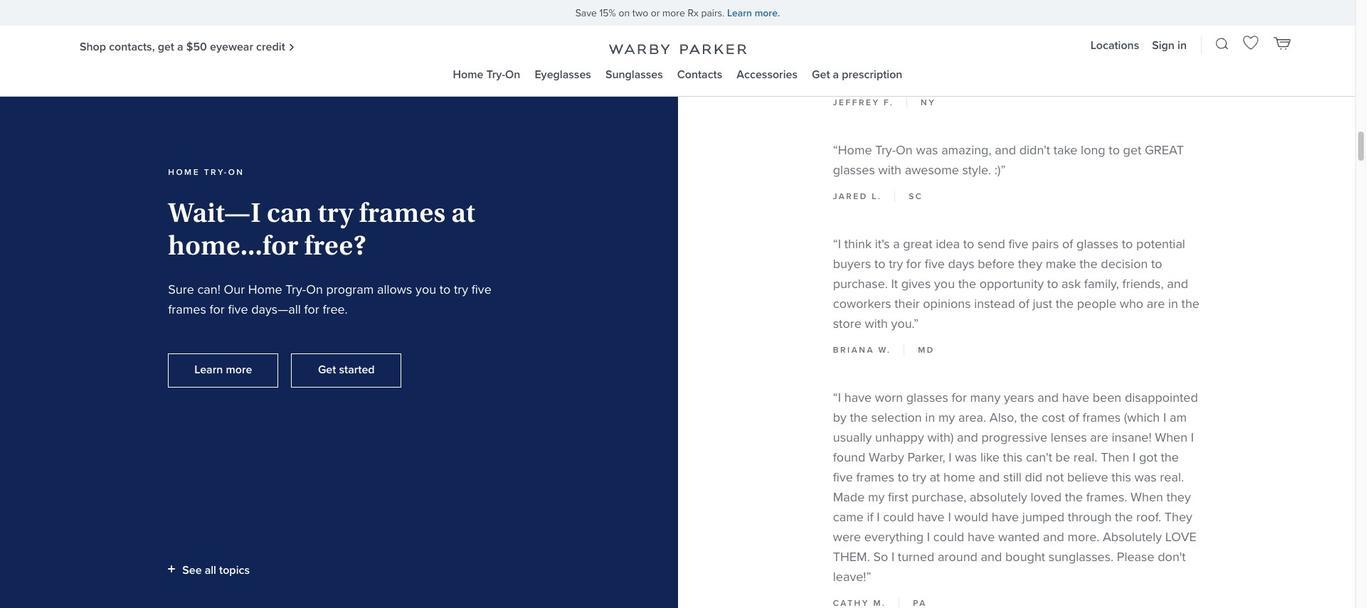 Task type: vqa. For each thing, say whether or not it's contained in the screenshot.
"I within "I have worn glasses for many years and have been disappointed by the selection in my area. Also, the cost of frames (which I am usually unhappy with) and progressive lenses are insane! When I found Warby Parker, I was like this can't be real. Then I got the five frames to try at home and still did not believe this was real. Made my first purchase, absolutely loved the frames. When they came if I could have I would have jumped through the roof. They were everything I could have wanted and more. Absolutely LOVE THEM. So I turned around and bought sunglasses. Please don't leave!"
yes



Task type: describe. For each thing, give the bounding box(es) containing it.
to inside "i have worn glasses for many years and have been disappointed by the selection in my area. also, the cost of frames (which i am usually unhappy with) and progressive lenses are insane! when i found warby parker, i was like this can't be real. then i got the five frames to try at home and still did not believe this was real. made my first purchase, absolutely loved the frames. when they came if i could have i would have jumped through the roof. they were everything i could have wanted and more. absolutely love them. so i turned around and bought sunglasses. please don't leave!"
[[898, 468, 909, 487]]

1 horizontal spatial real.
[[1160, 468, 1184, 487]]

i down disappointed
[[1191, 428, 1194, 447]]

a for contacts,
[[177, 38, 183, 54]]

and down the area.
[[957, 428, 978, 447]]

i right the if in the bottom of the page
[[877, 508, 880, 526]]

search image
[[1216, 37, 1229, 50]]

program
[[326, 280, 374, 299]]

0 vertical spatial my
[[939, 408, 955, 427]]

see all topics
[[182, 562, 250, 579]]

jared
[[833, 190, 868, 203]]

get for get started
[[318, 361, 336, 378]]

sunglasses.
[[1049, 548, 1114, 566]]

many
[[970, 388, 1001, 407]]

home inside sure can! our home try-on program allows you to try five frames for five days—all for free.
[[248, 280, 282, 299]]

search link
[[1216, 37, 1229, 53]]

1 vertical spatial a
[[833, 66, 839, 83]]

learn more link
[[168, 354, 278, 388]]

everything
[[865, 528, 924, 546]]

sign in
[[1152, 37, 1187, 53]]

was inside the "home try-on was incredibly easy, convenient, and led me to purchase glasses."
[[916, 47, 938, 65]]

"i for "i think it's a great idea to send five pairs of glasses to potential buyers to try for five days before they make the decision to purchase. it gives you the opportunity to ask family, friends, and coworkers their opinions instead of just the people who are in the store with you."
[[833, 235, 841, 253]]

shop contacts, get a $50 eyewear credit link
[[80, 38, 294, 54]]

0 vertical spatial of
[[1063, 235, 1073, 253]]

glasses inside "home try-on was amazing, and didn't take long to get great glasses with awesome style. :)"
[[833, 161, 875, 179]]

try inside sure can! our home try-on program allows you to try five frames for five days—all for free.
[[454, 280, 468, 299]]

great
[[1145, 141, 1184, 159]]

sunglasses
[[606, 66, 663, 83]]

try inside "i think it's a great idea to send five pairs of glasses to potential buyers to try for five days before they make the decision to purchase. it gives you the opportunity to ask family, friends, and coworkers their opinions instead of just the people who are in the store with you."
[[889, 255, 903, 273]]

save 15% on two or more rx pairs. learn more.
[[575, 5, 780, 20]]

would
[[955, 508, 989, 526]]

purchase.
[[833, 275, 888, 293]]

of inside "i have worn glasses for many years and have been disappointed by the selection in my area. also, the cost of frames (which i am usually unhappy with) and progressive lenses are insane! when i found warby parker, i was like this can't be real. then i got the five frames to try at home and still did not believe this was real. made my first purchase, absolutely loved the frames. when they came if i could have i would have jumped through the roof. they were everything i could have wanted and more. absolutely love them. so i turned around and bought sunglasses. please don't leave!"
[[1069, 408, 1080, 427]]

glasses."
[[888, 67, 937, 85]]

1 vertical spatial of
[[1019, 294, 1030, 313]]

style.
[[962, 161, 991, 179]]

contacts
[[677, 66, 723, 83]]

they
[[1165, 508, 1193, 526]]

free.
[[323, 300, 348, 319]]

to left ask
[[1047, 275, 1059, 293]]

$50
[[186, 38, 207, 54]]

0 vertical spatial this
[[1003, 448, 1023, 467]]

see all topics button
[[125, 553, 552, 589]]

save
[[575, 5, 597, 20]]

briana
[[833, 344, 875, 356]]

glasses inside "i have worn glasses for many years and have been disappointed by the selection in my area. also, the cost of frames (which i am usually unhappy with) and progressive lenses are insane! when i found warby parker, i was like this can't be real. then i got the five frames to try at home and still did not believe this was real. made my first purchase, absolutely loved the frames. when they came if i could have i would have jumped through the roof. they were everything i could have wanted and more. absolutely love them. so i turned around and bought sunglasses. please don't leave!"
[[906, 388, 949, 407]]

easy,
[[999, 47, 1028, 65]]

free?
[[304, 229, 367, 263]]

cart link
[[1273, 36, 1292, 50]]

0 horizontal spatial could
[[883, 508, 914, 526]]

me
[[1145, 47, 1162, 65]]

try- left eyeglasses
[[487, 66, 505, 83]]

have down 'absolutely'
[[992, 508, 1019, 526]]

by
[[833, 408, 847, 427]]

0 vertical spatial more
[[663, 5, 685, 20]]

the down the believe
[[1065, 488, 1083, 507]]

for inside "i have worn glasses for many years and have been disappointed by the selection in my area. also, the cost of frames (which i am usually unhappy with) and progressive lenses are insane! when i found warby parker, i was like this can't be real. then i got the five frames to try at home and still did not believe this was real. made my first purchase, absolutely loved the frames. when they came if i could have i would have jumped through the roof. they were everything i could have wanted and more. absolutely love them. so i turned around and bought sunglasses. please don't leave!"
[[952, 388, 967, 407]]

selection
[[871, 408, 922, 427]]

0 vertical spatial get
[[158, 38, 174, 54]]

a for think
[[893, 235, 900, 253]]

try- inside the "home try-on was incredibly easy, convenient, and led me to purchase glasses."
[[875, 47, 896, 65]]

md
[[918, 344, 935, 356]]

through
[[1068, 508, 1112, 526]]

all
[[205, 562, 216, 579]]

get a prescription
[[812, 66, 903, 83]]

"home for "home try-on was incredibly easy, convenient, and led me to purchase glasses."
[[833, 47, 872, 65]]

to inside "home try-on was amazing, and didn't take long to get great glasses with awesome style. :)"
[[1109, 141, 1120, 159]]

pairs.
[[701, 5, 725, 20]]

home try-on button
[[453, 66, 520, 83]]

warby parker logo image
[[609, 44, 747, 55]]

disappointed
[[1125, 388, 1198, 407]]

led
[[1124, 47, 1142, 65]]

:)"
[[995, 161, 1006, 179]]

unhappy
[[875, 428, 924, 447]]

jeffrey f.
[[833, 96, 894, 109]]

amazing,
[[942, 141, 992, 159]]

have down would
[[968, 528, 995, 546]]

for left the free.
[[304, 300, 319, 319]]

the right who on the right
[[1182, 294, 1200, 313]]

have up cost
[[1062, 388, 1090, 407]]

they inside "i think it's a great idea to send five pairs of glasses to potential buyers to try for five days before they make the decision to purchase. it gives you the opportunity to ask family, friends, and coworkers their opinions instead of just the people who are in the store with you."
[[1018, 255, 1043, 273]]

eyeglasses button
[[535, 66, 591, 83]]

i left 'am'
[[1164, 408, 1167, 427]]

0 vertical spatial home try-on
[[453, 66, 520, 83]]

and inside the "home try-on was incredibly easy, convenient, and led me to purchase glasses."
[[1100, 47, 1121, 65]]

contacts link
[[677, 66, 723, 83]]

jared l.
[[833, 190, 882, 203]]

"i have worn glasses for many years and have been disappointed by the selection in my area. also, the cost of frames (which i am usually unhappy with) and progressive lenses are insane! when i found warby parker, i was like this can't be real. then i got the five frames to try at home and still did not believe this was real. made my first purchase, absolutely loved the frames. when they came if i could have i would have jumped through the roof. they were everything i could have wanted and more. absolutely love them. so i turned around and bought sunglasses. please don't leave!"
[[833, 388, 1198, 586]]

turned
[[898, 548, 935, 566]]

potential
[[1137, 235, 1186, 253]]

on up wait—i at the left of the page
[[228, 166, 244, 179]]

be
[[1056, 448, 1070, 467]]

favorite link
[[1243, 34, 1260, 51]]

to inside the "home try-on was incredibly easy, convenient, and led me to purchase glasses."
[[1166, 47, 1177, 65]]

and up cost
[[1038, 388, 1059, 407]]

try- up wait—i at the left of the page
[[204, 166, 228, 179]]

to down potential
[[1151, 255, 1163, 273]]

see
[[182, 562, 202, 579]]

frames inside sure can! our home try-on program allows you to try five frames for five days—all for free.
[[168, 300, 206, 319]]

decision
[[1101, 255, 1148, 273]]

first
[[888, 488, 909, 507]]

accessories link
[[737, 66, 798, 83]]

accessories
[[737, 66, 798, 83]]

frames.
[[1086, 488, 1128, 507]]

on left eyeglasses
[[505, 66, 520, 83]]

shop
[[80, 38, 106, 54]]

locations link
[[1091, 37, 1140, 53]]

the down years
[[1021, 408, 1039, 427]]

credit
[[256, 38, 285, 54]]

got
[[1139, 448, 1158, 467]]

favorite image
[[1243, 34, 1260, 51]]

on inside "home try-on was amazing, and didn't take long to get great glasses with awesome style. :)"
[[896, 141, 913, 159]]

or
[[651, 5, 660, 20]]

pairs
[[1032, 235, 1059, 253]]

ny
[[921, 96, 936, 109]]

get a prescription link
[[812, 66, 903, 83]]

for down can!
[[210, 300, 225, 319]]

0 horizontal spatial home try-on
[[168, 166, 244, 179]]

you."
[[891, 314, 919, 333]]

i left got
[[1133, 448, 1136, 467]]

the down days
[[958, 275, 976, 293]]

1 horizontal spatial learn
[[727, 5, 752, 20]]

their
[[895, 294, 920, 313]]

with inside "home try-on was amazing, and didn't take long to get great glasses with awesome style. :)"
[[879, 161, 902, 179]]

locations
[[1091, 37, 1140, 53]]

if
[[867, 508, 874, 526]]

around
[[938, 548, 978, 566]]

get inside "home try-on was amazing, and didn't take long to get great glasses with awesome style. :)"
[[1123, 141, 1142, 159]]

incredibly
[[942, 47, 996, 65]]

1 vertical spatial my
[[868, 488, 885, 507]]

have up by
[[845, 388, 872, 407]]

in inside "i think it's a great idea to send five pairs of glasses to potential buyers to try for five days before they make the decision to purchase. it gives you the opportunity to ask family, friends, and coworkers their opinions instead of just the people who are in the store with you."
[[1169, 294, 1178, 313]]

get started link
[[291, 354, 402, 388]]

i right so
[[892, 548, 895, 566]]

"home try-on was incredibly easy, convenient, and led me to purchase glasses."
[[833, 47, 1177, 85]]

still
[[1003, 468, 1022, 487]]

for inside "i think it's a great idea to send five pairs of glasses to potential buyers to try for five days before they make the decision to purchase. it gives you the opportunity to ask family, friends, and coworkers their opinions instead of just the people who are in the store with you."
[[907, 255, 922, 273]]

ask
[[1062, 275, 1081, 293]]

think
[[845, 235, 872, 253]]

coworkers
[[833, 294, 891, 313]]

0 vertical spatial when
[[1155, 428, 1188, 447]]

cart image
[[1273, 36, 1292, 50]]

glasses inside "i think it's a great idea to send five pairs of glasses to potential buyers to try for five days before they make the decision to purchase. it gives you the opportunity to ask family, friends, and coworkers their opinions instead of just the people who are in the store with you."
[[1077, 235, 1119, 253]]

on inside sure can! our home try-on program allows you to try five frames for five days—all for free.
[[306, 280, 323, 299]]

"home try-on was amazing, and didn't take long to get great glasses with awesome style. :)"
[[833, 141, 1184, 179]]

frames inside wait—i can try frames at home...for free?
[[359, 196, 446, 230]]



Task type: locate. For each thing, give the bounding box(es) containing it.
great
[[903, 235, 933, 253]]

1 vertical spatial when
[[1131, 488, 1164, 507]]

can
[[267, 196, 312, 230]]

2 vertical spatial of
[[1069, 408, 1080, 427]]

rx
[[688, 5, 699, 20]]

"home inside the "home try-on was incredibly easy, convenient, and led me to purchase glasses."
[[833, 47, 872, 65]]

1 vertical spatial learn
[[194, 361, 223, 378]]

real.
[[1074, 448, 1098, 467], [1160, 468, 1184, 487]]

real. up the believe
[[1074, 448, 1098, 467]]

for up the area.
[[952, 388, 967, 407]]

was inside "home try-on was amazing, and didn't take long to get great glasses with awesome style. :)"
[[916, 141, 938, 159]]

w.
[[879, 344, 891, 356]]

home...for
[[168, 229, 299, 263]]

five
[[1009, 235, 1029, 253], [925, 255, 945, 273], [472, 280, 492, 299], [228, 300, 248, 319], [833, 468, 853, 487]]

been
[[1093, 388, 1122, 407]]

1 vertical spatial "home
[[833, 141, 872, 159]]

did
[[1025, 468, 1043, 487]]

could
[[883, 508, 914, 526], [934, 528, 965, 546]]

1 vertical spatial more.
[[1068, 528, 1100, 546]]

came
[[833, 508, 864, 526]]

try- inside sure can! our home try-on program allows you to try five frames for five days—all for free.
[[286, 280, 306, 299]]

bought
[[1006, 548, 1046, 566]]

store
[[833, 314, 862, 333]]

home try-on
[[453, 66, 520, 83], [168, 166, 244, 179]]

send
[[978, 235, 1005, 253]]

1 horizontal spatial home
[[248, 280, 282, 299]]

was up glasses."
[[916, 47, 938, 65]]

my
[[939, 408, 955, 427], [868, 488, 885, 507]]

try down parker,
[[912, 468, 927, 487]]

try inside wait—i can try frames at home...for free?
[[318, 196, 353, 230]]

at inside "i have worn glasses for many years and have been disappointed by the selection in my area. also, the cost of frames (which i am usually unhappy with) and progressive lenses are insane! when i found warby parker, i was like this can't be real. then i got the five frames to try at home and still did not believe this was real. made my first purchase, absolutely loved the frames. when they came if i could have i would have jumped through the roof. they were everything i could have wanted and more. absolutely love them. so i turned around and bought sunglasses. please don't leave!"
[[930, 468, 940, 487]]

learn
[[727, 5, 752, 20], [194, 361, 223, 378]]

"i up by
[[833, 388, 841, 407]]

1 vertical spatial with
[[865, 314, 888, 333]]

believe
[[1067, 468, 1109, 487]]

1 horizontal spatial get
[[1123, 141, 1142, 159]]

wanted
[[998, 528, 1040, 546]]

i up turned
[[927, 528, 930, 546]]

"home for "home try-on was amazing, and didn't take long to get great glasses with awesome style. :)"
[[833, 141, 872, 159]]

0 vertical spatial a
[[177, 38, 183, 54]]

with down coworkers
[[865, 314, 888, 333]]

get left purchase
[[812, 66, 830, 83]]

try- up days—all
[[286, 280, 306, 299]]

"i
[[833, 235, 841, 253], [833, 388, 841, 407]]

to right the "idea"
[[963, 235, 975, 253]]

to up decision
[[1122, 235, 1133, 253]]

1 "i from the top
[[833, 235, 841, 253]]

to right long
[[1109, 141, 1120, 159]]

idea
[[936, 235, 960, 253]]

get left $50
[[158, 38, 174, 54]]

they
[[1018, 255, 1043, 273], [1167, 488, 1191, 507]]

the up absolutely
[[1115, 508, 1133, 526]]

was
[[916, 47, 938, 65], [916, 141, 938, 159], [955, 448, 977, 467], [1135, 468, 1157, 487]]

was down got
[[1135, 468, 1157, 487]]

jeffrey
[[833, 96, 880, 109]]

1 horizontal spatial at
[[930, 468, 940, 487]]

they inside "i have worn glasses for many years and have been disappointed by the selection in my area. also, the cost of frames (which i am usually unhappy with) and progressive lenses are insane! when i found warby parker, i was like this can't be real. then i got the five frames to try at home and still did not believe this was real. made my first purchase, absolutely loved the frames. when they came if i could have i would have jumped through the roof. they were everything i could have wanted and more. absolutely love them. so i turned around and bought sunglasses. please don't leave!"
[[1167, 488, 1191, 507]]

1 horizontal spatial glasses
[[906, 388, 949, 407]]

0 horizontal spatial glasses
[[833, 161, 875, 179]]

my up with)
[[939, 408, 955, 427]]

more. up sunglasses.
[[1068, 528, 1100, 546]]

1 horizontal spatial you
[[934, 275, 955, 293]]

0 vertical spatial glasses
[[833, 161, 875, 179]]

1 horizontal spatial they
[[1167, 488, 1191, 507]]

people
[[1077, 294, 1117, 313]]

topics
[[219, 562, 250, 579]]

home
[[944, 468, 976, 487]]

when down 'am'
[[1155, 428, 1188, 447]]

2 "i from the top
[[833, 388, 841, 407]]

a right it's
[[893, 235, 900, 253]]

2 horizontal spatial a
[[893, 235, 900, 253]]

prescription
[[842, 66, 903, 83]]

allows
[[377, 280, 412, 299]]

when up roof. in the bottom right of the page
[[1131, 488, 1164, 507]]

glasses up jared l. at the right
[[833, 161, 875, 179]]

make
[[1046, 255, 1076, 273]]

are inside "i have worn glasses for many years and have been disappointed by the selection in my area. also, the cost of frames (which i am usually unhappy with) and progressive lenses are insane! when i found warby parker, i was like this can't be real. then i got the five frames to try at home and still did not believe this was real. made my first purchase, absolutely loved the frames. when they came if i could have i would have jumped through the roof. they were everything i could have wanted and more. absolutely love them. so i turned around and bought sunglasses. please don't leave!"
[[1091, 428, 1109, 447]]

0 horizontal spatial are
[[1091, 428, 1109, 447]]

1 horizontal spatial more
[[663, 5, 685, 20]]

parker,
[[908, 448, 945, 467]]

the up family,
[[1080, 255, 1098, 273]]

1 vertical spatial home
[[168, 166, 200, 179]]

years
[[1004, 388, 1034, 407]]

1 vertical spatial are
[[1091, 428, 1109, 447]]

and right 'friends,'
[[1167, 275, 1188, 293]]

2 horizontal spatial glasses
[[1077, 235, 1119, 253]]

for
[[907, 255, 922, 273], [210, 300, 225, 319], [304, 300, 319, 319], [952, 388, 967, 407]]

1 vertical spatial this
[[1112, 468, 1132, 487]]

then
[[1101, 448, 1130, 467]]

0 vertical spatial real.
[[1074, 448, 1098, 467]]

0 vertical spatial with
[[879, 161, 902, 179]]

jumped
[[1023, 508, 1065, 526]]

found
[[833, 448, 866, 467]]

was up awesome
[[916, 141, 938, 159]]

you up opinions
[[934, 275, 955, 293]]

2 horizontal spatial home
[[453, 66, 484, 83]]

i up home on the bottom right of page
[[949, 448, 952, 467]]

warby
[[869, 448, 904, 467]]

this up still at right
[[1003, 448, 1023, 467]]

loved
[[1031, 488, 1062, 507]]

are inside "i think it's a great idea to send five pairs of glasses to potential buyers to try for five days before they make the decision to purchase. it gives you the opportunity to ask family, friends, and coworkers their opinions instead of just the people who are in the store with you."
[[1147, 294, 1165, 313]]

1 vertical spatial get
[[1123, 141, 1142, 159]]

1 vertical spatial could
[[934, 528, 965, 546]]

the
[[1080, 255, 1098, 273], [958, 275, 976, 293], [1056, 294, 1074, 313], [1182, 294, 1200, 313], [850, 408, 868, 427], [1021, 408, 1039, 427], [1161, 448, 1179, 467], [1065, 488, 1083, 507], [1115, 508, 1133, 526]]

1 vertical spatial more
[[226, 361, 252, 378]]

0 horizontal spatial at
[[451, 196, 475, 230]]

1 vertical spatial they
[[1167, 488, 1191, 507]]

them.
[[833, 548, 870, 566]]

in up with)
[[925, 408, 935, 427]]

2 "home from the top
[[833, 141, 872, 159]]

0 vertical spatial in
[[1178, 37, 1187, 53]]

eyeglasses
[[535, 66, 591, 83]]

a up the jeffrey
[[833, 66, 839, 83]]

0 vertical spatial "i
[[833, 235, 841, 253]]

1 horizontal spatial more.
[[1068, 528, 1100, 546]]

"home up get a prescription
[[833, 47, 872, 65]]

to inside sure can! our home try-on program allows you to try five frames for five days—all for free.
[[440, 280, 451, 299]]

progressive
[[982, 428, 1048, 447]]

1 horizontal spatial my
[[939, 408, 955, 427]]

1 horizontal spatial could
[[934, 528, 965, 546]]

get started
[[318, 361, 375, 378]]

try- inside "home try-on was amazing, and didn't take long to get great glasses with awesome style. :)"
[[875, 141, 896, 159]]

and inside "i think it's a great idea to send five pairs of glasses to potential buyers to try for five days before they make the decision to purchase. it gives you the opportunity to ask family, friends, and coworkers their opinions instead of just the people who are in the store with you."
[[1167, 275, 1188, 293]]

0 vertical spatial more.
[[755, 5, 780, 20]]

0 vertical spatial could
[[883, 508, 914, 526]]

0 vertical spatial at
[[451, 196, 475, 230]]

leave!"
[[833, 568, 871, 586]]

get left started
[[318, 361, 336, 378]]

1 vertical spatial in
[[1169, 294, 1178, 313]]

eyewear
[[210, 38, 253, 54]]

and inside "home try-on was amazing, and didn't take long to get great glasses with awesome style. :)"
[[995, 141, 1016, 159]]

try right can
[[318, 196, 353, 230]]

our
[[224, 280, 245, 299]]

more. inside "i have worn glasses for many years and have been disappointed by the selection in my area. also, the cost of frames (which i am usually unhappy with) and progressive lenses are insane! when i found warby parker, i was like this can't be real. then i got the five frames to try at home and still did not believe this was real. made my first purchase, absolutely loved the frames. when they came if i could have i would have jumped through the roof. they were everything i could have wanted and more. absolutely love them. so i turned around and bought sunglasses. please don't leave!"
[[1068, 528, 1100, 546]]

0 horizontal spatial home
[[168, 166, 200, 179]]

get for get a prescription
[[812, 66, 830, 83]]

1 vertical spatial home try-on
[[168, 166, 244, 179]]

it's
[[875, 235, 890, 253]]

more. right the pairs.
[[755, 5, 780, 20]]

lenses
[[1051, 428, 1087, 447]]

to
[[1166, 47, 1177, 65], [1109, 141, 1120, 159], [963, 235, 975, 253], [1122, 235, 1133, 253], [875, 255, 886, 273], [1151, 255, 1163, 273], [1047, 275, 1059, 293], [440, 280, 451, 299], [898, 468, 909, 487]]

days—all
[[251, 300, 301, 319]]

to right me
[[1166, 47, 1177, 65]]

2 vertical spatial a
[[893, 235, 900, 253]]

1 vertical spatial get
[[318, 361, 336, 378]]

"home up jared
[[833, 141, 872, 159]]

l.
[[872, 190, 882, 203]]

1 "home from the top
[[833, 47, 872, 65]]

and right around
[[981, 548, 1002, 566]]

get left great on the right top of page
[[1123, 141, 1142, 159]]

in inside "i have worn glasses for many years and have been disappointed by the selection in my area. also, the cost of frames (which i am usually unhappy with) and progressive lenses are insane! when i found warby parker, i was like this can't be real. then i got the five frames to try at home and still did not believe this was real. made my first purchase, absolutely loved the frames. when they came if i could have i would have jumped through the roof. they were everything i could have wanted and more. absolutely love them. so i turned around and bought sunglasses. please don't leave!"
[[925, 408, 935, 427]]

purchase
[[833, 67, 885, 85]]

frames
[[359, 196, 446, 230], [168, 300, 206, 319], [1083, 408, 1121, 427], [856, 468, 895, 487]]

0 horizontal spatial get
[[158, 38, 174, 54]]

wait—i can try frames at home...for free?
[[168, 196, 475, 263]]

could up around
[[934, 528, 965, 546]]

in right who on the right
[[1169, 294, 1178, 313]]

a inside "i think it's a great idea to send five pairs of glasses to potential buyers to try for five days before they make the decision to purchase. it gives you the opportunity to ask family, friends, and coworkers their opinions instead of just the people who are in the store with you."
[[893, 235, 900, 253]]

real. up they
[[1160, 468, 1184, 487]]

on inside the "home try-on was incredibly easy, convenient, and led me to purchase glasses."
[[896, 47, 913, 65]]

1 horizontal spatial this
[[1112, 468, 1132, 487]]

the right by
[[850, 408, 868, 427]]

more right or
[[663, 5, 685, 20]]

2 vertical spatial in
[[925, 408, 935, 427]]

to up first
[[898, 468, 909, 487]]

"home inside "home try-on was amazing, and didn't take long to get great glasses with awesome style. :)"
[[833, 141, 872, 159]]

this down then
[[1112, 468, 1132, 487]]

sign
[[1152, 37, 1175, 53]]

0 horizontal spatial they
[[1018, 255, 1043, 273]]

try- up l.
[[875, 141, 896, 159]]

i left would
[[948, 508, 951, 526]]

"i inside "i have worn glasses for many years and have been disappointed by the selection in my area. also, the cost of frames (which i am usually unhappy with) and progressive lenses are insane! when i found warby parker, i was like this can't be real. then i got the five frames to try at home and still did not believe this was real. made my first purchase, absolutely loved the frames. when they came if i could have i would have jumped through the roof. they were everything i could have wanted and more. absolutely love them. so i turned around and bought sunglasses. please don't leave!"
[[833, 388, 841, 407]]

insane!
[[1112, 428, 1152, 447]]

0 horizontal spatial my
[[868, 488, 885, 507]]

can't
[[1026, 448, 1053, 467]]

for up gives
[[907, 255, 922, 273]]

1 vertical spatial real.
[[1160, 468, 1184, 487]]

you inside "i think it's a great idea to send five pairs of glasses to potential buyers to try for five days before they make the decision to purchase. it gives you the opportunity to ask family, friends, and coworkers their opinions instead of just the people who are in the store with you."
[[934, 275, 955, 293]]

"i for "i have worn glasses for many years and have been disappointed by the selection in my area. also, the cost of frames (which i am usually unhappy with) and progressive lenses are insane! when i found warby parker, i was like this can't be real. then i got the five frames to try at home and still did not believe this was real. made my first purchase, absolutely loved the frames. when they came if i could have i would have jumped through the roof. they were everything i could have wanted and more. absolutely love them. so i turned around and bought sunglasses. please don't leave!"
[[833, 388, 841, 407]]

0 horizontal spatial get
[[318, 361, 336, 378]]

friends,
[[1123, 275, 1164, 293]]

two
[[632, 5, 648, 20]]

they down pairs
[[1018, 255, 1043, 273]]

try right allows
[[454, 280, 468, 299]]

more down days—all
[[226, 361, 252, 378]]

0 horizontal spatial this
[[1003, 448, 1023, 467]]

a left $50
[[177, 38, 183, 54]]

of up make
[[1063, 235, 1073, 253]]

0 horizontal spatial you
[[416, 280, 436, 299]]

2 vertical spatial glasses
[[906, 388, 949, 407]]

try inside "i have worn glasses for many years and have been disappointed by the selection in my area. also, the cost of frames (which i am usually unhappy with) and progressive lenses are insane! when i found warby parker, i was like this can't be real. then i got the five frames to try at home and still did not believe this was real. made my first purchase, absolutely loved the frames. when they came if i could have i would have jumped through the roof. they were everything i could have wanted and more. absolutely love them. so i turned around and bought sunglasses. please don't leave!"
[[912, 468, 927, 487]]

0 vertical spatial "home
[[833, 47, 872, 65]]

are down 'friends,'
[[1147, 294, 1165, 313]]

at inside wait—i can try frames at home...for free?
[[451, 196, 475, 230]]

was up home on the bottom right of page
[[955, 448, 977, 467]]

0 vertical spatial home
[[453, 66, 484, 83]]

f.
[[884, 96, 894, 109]]

are up then
[[1091, 428, 1109, 447]]

1 horizontal spatial a
[[833, 66, 839, 83]]

and left led
[[1100, 47, 1121, 65]]

buyers
[[833, 255, 871, 273]]

of left the just
[[1019, 294, 1030, 313]]

1 vertical spatial glasses
[[1077, 235, 1119, 253]]

have down the purchase,
[[918, 508, 945, 526]]

family,
[[1084, 275, 1119, 293]]

0 horizontal spatial more
[[226, 361, 252, 378]]

sunglasses button
[[606, 66, 663, 83]]

glasses up selection
[[906, 388, 949, 407]]

more inside learn more link
[[226, 361, 252, 378]]

five inside "i have worn glasses for many years and have been disappointed by the selection in my area. also, the cost of frames (which i am usually unhappy with) and progressive lenses are insane! when i found warby parker, i was like this can't be real. then i got the five frames to try at home and still did not believe this was real. made my first purchase, absolutely loved the frames. when they came if i could have i would have jumped through the roof. they were everything i could have wanted and more. absolutely love them. so i turned around and bought sunglasses. please don't leave!"
[[833, 468, 853, 487]]

1 horizontal spatial get
[[812, 66, 830, 83]]

cost
[[1042, 408, 1065, 427]]

have
[[845, 388, 872, 407], [1062, 388, 1090, 407], [918, 508, 945, 526], [992, 508, 1019, 526], [968, 528, 995, 546]]

0 horizontal spatial real.
[[1074, 448, 1098, 467]]

like
[[981, 448, 1000, 467]]

roof.
[[1137, 508, 1161, 526]]

more.
[[755, 5, 780, 20], [1068, 528, 1100, 546]]

my up the if in the bottom of the page
[[868, 488, 885, 507]]

and up ":)""
[[995, 141, 1016, 159]]

to down it's
[[875, 255, 886, 273]]

on up the free.
[[306, 280, 323, 299]]

sure can! our home try-on program allows you to try five frames for five days—all for free.
[[168, 280, 492, 319]]

and down like
[[979, 468, 1000, 487]]

1 vertical spatial at
[[930, 468, 940, 487]]

0 horizontal spatial more.
[[755, 5, 780, 20]]

0 vertical spatial learn
[[727, 5, 752, 20]]

they up they
[[1167, 488, 1191, 507]]

0 vertical spatial they
[[1018, 255, 1043, 273]]

could down first
[[883, 508, 914, 526]]

0 horizontal spatial learn
[[194, 361, 223, 378]]

didn't
[[1020, 141, 1050, 159]]

0 vertical spatial get
[[812, 66, 830, 83]]

the down ask
[[1056, 294, 1074, 313]]

at
[[451, 196, 475, 230], [930, 468, 940, 487]]

of right cost
[[1069, 408, 1080, 427]]

in
[[1178, 37, 1187, 53], [1169, 294, 1178, 313], [925, 408, 935, 427]]

with inside "i think it's a great idea to send five pairs of glasses to potential buyers to try for five days before they make the decision to purchase. it gives you the opportunity to ask family, friends, and coworkers their opinions instead of just the people who are in the store with you."
[[865, 314, 888, 333]]

this
[[1003, 448, 1023, 467], [1112, 468, 1132, 487]]

try up it on the right
[[889, 255, 903, 273]]

glasses up decision
[[1077, 235, 1119, 253]]

in right sign
[[1178, 37, 1187, 53]]

1 horizontal spatial are
[[1147, 294, 1165, 313]]

shop contacts, get a $50 eyewear credit
[[80, 38, 285, 54]]

(which
[[1124, 408, 1160, 427]]

you right allows
[[416, 280, 436, 299]]

0 vertical spatial are
[[1147, 294, 1165, 313]]

2 vertical spatial home
[[248, 280, 282, 299]]

1 horizontal spatial home try-on
[[453, 66, 520, 83]]

the right got
[[1161, 448, 1179, 467]]

with up l.
[[879, 161, 902, 179]]

on up awesome
[[896, 141, 913, 159]]

to right allows
[[440, 280, 451, 299]]

0 horizontal spatial a
[[177, 38, 183, 54]]

also,
[[990, 408, 1017, 427]]

you inside sure can! our home try-on program allows you to try five frames for five days—all for free.
[[416, 280, 436, 299]]

awesome
[[905, 161, 959, 179]]

try- up prescription
[[875, 47, 896, 65]]

on up glasses."
[[896, 47, 913, 65]]

"i inside "i think it's a great idea to send five pairs of glasses to potential buyers to try for five days before they make the decision to purchase. it gives you the opportunity to ask family, friends, and coworkers their opinions instead of just the people who are in the store with you."
[[833, 235, 841, 253]]

are
[[1147, 294, 1165, 313], [1091, 428, 1109, 447]]

1 vertical spatial "i
[[833, 388, 841, 407]]

and down the jumped
[[1043, 528, 1064, 546]]



